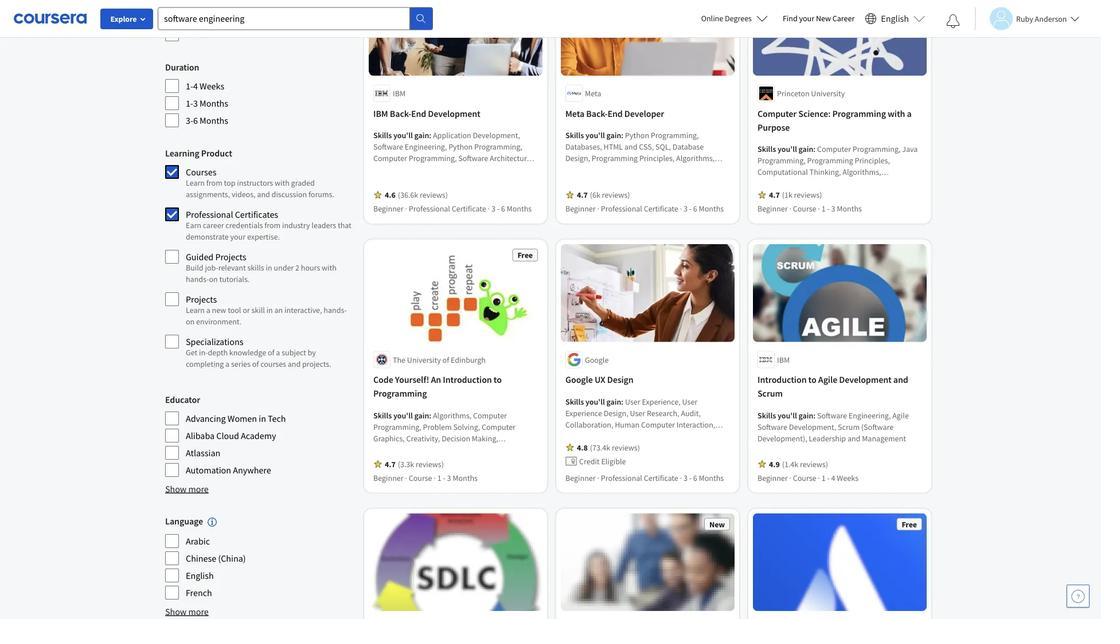 Task type: locate. For each thing, give the bounding box(es) containing it.
0 vertical spatial show more button
[[165, 482, 209, 496]]

computational
[[758, 167, 808, 177], [758, 178, 808, 189]]

1 vertical spatial computational
[[758, 178, 808, 189]]

java
[[902, 144, 918, 154]]

1 down logic,
[[822, 204, 826, 214]]

weeks inside duration group
[[200, 80, 224, 92]]

0 vertical spatial university
[[811, 88, 845, 99]]

princeton
[[777, 88, 810, 99]]

skills for google ux design
[[566, 397, 584, 407]]

1 horizontal spatial development
[[670, 442, 716, 453]]

course down 4.9 (1.4k reviews)
[[793, 473, 817, 483]]

1 vertical spatial from
[[265, 220, 281, 231]]

online degrees button
[[692, 6, 777, 31]]

scrum inside introduction to agile development and scrum
[[758, 388, 783, 399]]

eligible
[[601, 456, 626, 467]]

0 vertical spatial with
[[888, 108, 905, 119]]

thinking, down logic,
[[812, 190, 844, 200]]

product up courses
[[201, 147, 232, 159]]

learning
[[165, 147, 199, 159]]

of left edinburgh
[[443, 355, 449, 365]]

2 more from the top
[[188, 606, 209, 618]]

show for automation anywhere
[[165, 484, 187, 495]]

4 up 1-3 months
[[193, 80, 198, 92]]

2 horizontal spatial programming,
[[853, 144, 901, 154]]

course down 4.7 (3.3k reviews)
[[409, 473, 432, 483]]

find your new career
[[783, 13, 855, 24]]

learn up the assignments,
[[186, 178, 205, 188]]

and inside get in-depth knowledge of a subject by completing a series of courses and projects.
[[288, 359, 301, 369]]

in-
[[199, 348, 208, 358]]

you'll for google ux design
[[586, 397, 605, 407]]

with up java
[[888, 108, 905, 119]]

4 down leadership
[[831, 473, 835, 483]]

0 horizontal spatial meta
[[566, 108, 585, 119]]

0 horizontal spatial end
[[411, 108, 426, 119]]

principles,
[[855, 155, 890, 166], [421, 445, 456, 455]]

beginner for code yourself! an introduction to programming
[[373, 473, 404, 483]]

: down meta back-end developer at the top right of the page
[[621, 130, 624, 140]]

skills you'll gain : for google ux design
[[566, 397, 625, 407]]

1 vertical spatial beginner · course · 1 - 3 months
[[373, 473, 478, 483]]

certificate for ibm back-end development
[[452, 204, 486, 214]]

and
[[257, 189, 270, 200], [288, 359, 301, 369], [894, 374, 908, 386], [848, 433, 861, 444]]

1 horizontal spatial of
[[268, 348, 275, 358]]

or
[[243, 305, 250, 315]]

1 horizontal spatial with
[[322, 263, 337, 273]]

0 vertical spatial engineering,
[[849, 410, 891, 421]]

scrum up development),
[[758, 388, 783, 399]]

projects up tutorials.
[[215, 251, 246, 263]]

course
[[793, 204, 817, 214], [409, 473, 432, 483], [793, 473, 817, 483]]

computer inside user experience, user experience design, user research, audit, collaboration, human computer interaction, planning, product design, product development, social media, web design, web development tools
[[641, 419, 675, 430]]

agile inside introduction to agile development and scrum
[[818, 374, 838, 386]]

agile for engineering,
[[893, 410, 909, 421]]

1 horizontal spatial from
[[265, 220, 281, 231]]

2 vertical spatial ibm
[[777, 355, 790, 365]]

skills you'll gain : for code yourself! an introduction to programming
[[373, 410, 433, 421]]

information about this filter group image
[[208, 518, 217, 527]]

principles, down creativity,
[[421, 445, 456, 455]]

1 vertical spatial 1-
[[186, 98, 193, 109]]

english up french
[[186, 570, 214, 581]]

:
[[429, 130, 431, 140], [621, 130, 624, 140], [814, 144, 816, 154], [621, 397, 624, 407], [429, 410, 431, 421], [814, 410, 816, 421]]

1 for purpose
[[822, 204, 826, 214]]

development,
[[789, 422, 836, 432], [682, 431, 729, 441]]

skills up development),
[[758, 410, 776, 421]]

development, down interaction,
[[682, 431, 729, 441]]

algorithms, computer programming, problem solving, computer graphics, creativity, decision making, programming principles, computer graphic techniques, software engineering, system programming
[[373, 410, 519, 478]]

completing
[[186, 359, 224, 369]]

1 horizontal spatial new
[[816, 13, 831, 24]]

: for code yourself! an introduction to programming
[[429, 410, 431, 421]]

show more button
[[165, 482, 209, 496], [165, 605, 209, 619]]

0 vertical spatial scrum
[[758, 388, 783, 399]]

on for projects
[[186, 317, 195, 327]]

0 horizontal spatial development,
[[682, 431, 729, 441]]

1 horizontal spatial scrum
[[838, 422, 860, 432]]

0 horizontal spatial beginner · course · 1 - 3 months
[[373, 473, 478, 483]]

reviews) right (3.3k
[[416, 459, 444, 469]]

development
[[428, 108, 481, 119], [839, 374, 892, 386], [670, 442, 716, 453]]

: down design
[[621, 397, 624, 407]]

on left environment.
[[186, 317, 195, 327]]

build job-relevant skills in under 2 hours with hands-on tutorials.
[[186, 263, 337, 285]]

1 down 4.7 (3.3k reviews)
[[437, 473, 441, 483]]

credentials
[[226, 220, 263, 231]]

university up science:
[[811, 88, 845, 99]]

agile inside software engineering, agile software development, scrum (software development), leadership and management
[[893, 410, 909, 421]]

more down french
[[188, 606, 209, 618]]

4.9 (1.4k reviews)
[[769, 459, 828, 469]]

university up yourself!
[[407, 355, 441, 365]]

weeks up 1-3 months
[[200, 80, 224, 92]]

professional down 4.7 (6k reviews)
[[601, 204, 642, 214]]

beginner down 4.9
[[758, 473, 788, 483]]

beginner down (6k
[[566, 204, 596, 214]]

: down ibm back-end development
[[429, 130, 431, 140]]

certificate for meta back-end developer
[[644, 204, 678, 214]]

professional down eligible
[[601, 473, 642, 483]]

english inside language group
[[186, 570, 214, 581]]

learn inside learn from top instructors with graded assignments, videos, and discussion forums.
[[186, 178, 205, 188]]

2 learn from the top
[[186, 305, 205, 315]]

techniques,
[[373, 456, 414, 467]]

and inside software engineering, agile software development, scrum (software development), leadership and management
[[848, 433, 861, 444]]

2 back- from the left
[[586, 108, 608, 119]]

scrum
[[758, 388, 783, 399], [838, 422, 860, 432]]

meta for meta
[[585, 88, 601, 99]]

scrum inside software engineering, agile software development, scrum (software development), leadership and management
[[838, 422, 860, 432]]

gain for introduction to agile development and scrum
[[799, 410, 814, 421]]

thinking,
[[810, 167, 841, 177], [812, 190, 844, 200]]

1 introduction from the left
[[443, 374, 492, 386]]

degrees
[[725, 13, 752, 24]]

back- for ibm
[[390, 108, 411, 119]]

purpose
[[758, 122, 790, 133]]

2 introduction from the left
[[758, 374, 807, 386]]

0 vertical spatial beginner · course · 1 - 3 months
[[758, 204, 862, 214]]

1 vertical spatial thinking,
[[812, 190, 844, 200]]

1 learn from the top
[[186, 178, 205, 188]]

programming inside computer science: programming with a purpose
[[833, 108, 886, 119]]

2 horizontal spatial of
[[443, 355, 449, 365]]

online degrees
[[701, 13, 752, 24]]

2 show from the top
[[165, 606, 187, 618]]

: up creativity,
[[429, 410, 431, 421]]

solving,
[[825, 201, 852, 212], [453, 422, 480, 432]]

0 horizontal spatial with
[[275, 178, 290, 188]]

with inside learn from top instructors with graded assignments, videos, and discussion forums.
[[275, 178, 290, 188]]

relevant
[[218, 263, 246, 273]]

gain down science:
[[799, 144, 814, 154]]

skills you'll gain : for computer science: programming with a purpose
[[758, 144, 817, 154]]

1 show more from the top
[[165, 484, 209, 495]]

reviews) right (6k
[[602, 190, 630, 200]]

1 horizontal spatial programming,
[[758, 155, 806, 166]]

engineering, inside software engineering, agile software development, scrum (software development), leadership and management
[[849, 410, 891, 421]]

1 horizontal spatial product
[[599, 431, 626, 441]]

2 to from the left
[[809, 374, 817, 386]]

solving, up decision at left bottom
[[453, 422, 480, 432]]

1 show from the top
[[165, 484, 187, 495]]

specializations
[[186, 336, 243, 348]]

developer
[[625, 108, 664, 119]]

coursera image
[[14, 9, 87, 28]]

in left the an
[[267, 305, 273, 315]]

show for french
[[165, 606, 187, 618]]

beginner · professional certificate · 3 - 6 months for developer
[[566, 204, 724, 214]]

placeholder image for free
[[753, 514, 927, 619]]

google up the google ux design
[[585, 355, 609, 365]]

hands- inside build job-relevant skills in under 2 hours with hands-on tutorials.
[[186, 274, 209, 285]]

problem inside computer programming, java programming, programming principles, computational thinking, algorithms, computational logic, theoretical computer science, critical thinking, mathematical theory & analysis, problem solving, computer science
[[795, 201, 824, 212]]

6 inside duration group
[[193, 115, 198, 126]]

beginner · professional certificate · 3 - 6 months
[[373, 204, 532, 214], [566, 204, 724, 214], [566, 473, 724, 483]]

experience
[[566, 408, 602, 418]]

skills for code yourself! an introduction to programming
[[373, 410, 392, 421]]

code yourself! an introduction to programming
[[373, 374, 502, 399]]

months
[[200, 98, 228, 109], [200, 115, 228, 126], [507, 204, 532, 214], [699, 204, 724, 214], [837, 204, 862, 214], [453, 473, 478, 483], [699, 473, 724, 483]]

beginner · course · 1 - 3 months down critical
[[758, 204, 862, 214]]

1 more from the top
[[188, 484, 209, 495]]

1 horizontal spatial engineering,
[[849, 410, 891, 421]]

1 vertical spatial show
[[165, 606, 187, 618]]

programming, left java
[[853, 144, 901, 154]]

reviews) down logic,
[[794, 190, 822, 200]]

english right career
[[881, 13, 909, 24]]

solving, down theoretical
[[825, 201, 852, 212]]

1 horizontal spatial algorithms,
[[843, 167, 881, 177]]

1 1- from the top
[[186, 80, 193, 92]]

: for introduction to agile development and scrum
[[814, 410, 816, 421]]

3 placeholder image from the left
[[753, 514, 927, 619]]

professional down 4.6 (36.6k reviews) at the left
[[409, 204, 450, 214]]

0 vertical spatial in
[[266, 263, 272, 273]]

language
[[165, 516, 203, 527]]

certificates
[[235, 209, 278, 220]]

0 vertical spatial hands-
[[186, 274, 209, 285]]

yourself!
[[395, 374, 429, 386]]

0 vertical spatial computational
[[758, 167, 808, 177]]

3 inside duration group
[[193, 98, 198, 109]]

1 horizontal spatial end
[[608, 108, 623, 119]]

1 vertical spatial on
[[186, 317, 195, 327]]

1 for programming
[[437, 473, 441, 483]]

course for purpose
[[793, 204, 817, 214]]

1 vertical spatial 4
[[831, 473, 835, 483]]

beginner down 4.6
[[373, 204, 404, 214]]

ux
[[595, 374, 606, 386]]

of down knowledge
[[252, 359, 259, 369]]

(6k
[[590, 190, 600, 200]]

reviews) up beginner · course · 1 - 4 weeks
[[800, 459, 828, 469]]

development, inside user experience, user experience design, user research, audit, collaboration, human computer interaction, planning, product design, product development, social media, web design, web development tools
[[682, 431, 729, 441]]

0 horizontal spatial english
[[186, 570, 214, 581]]

get
[[186, 348, 197, 358]]

4.7 for meta back-end developer
[[577, 190, 588, 200]]

on inside learn a new tool or skill in an interactive, hands- on environment.
[[186, 317, 195, 327]]

0 horizontal spatial solving,
[[453, 422, 480, 432]]

to inside code yourself! an introduction to programming
[[494, 374, 502, 386]]

and down subject
[[288, 359, 301, 369]]

2 horizontal spatial placeholder image
[[753, 514, 927, 619]]

build
[[186, 263, 203, 273]]

with right hours
[[322, 263, 337, 273]]

0 horizontal spatial introduction
[[443, 374, 492, 386]]

media,
[[588, 442, 610, 453]]

1 horizontal spatial meta
[[585, 88, 601, 99]]

0 vertical spatial software
[[817, 410, 847, 421]]

in inside educator group
[[259, 413, 266, 424]]

english button
[[861, 0, 930, 37]]

1 horizontal spatial beginner · course · 1 - 3 months
[[758, 204, 862, 214]]

university for science:
[[811, 88, 845, 99]]

you'll
[[394, 130, 413, 140], [586, 130, 605, 140], [778, 144, 797, 154], [586, 397, 605, 407], [394, 410, 413, 421], [778, 410, 797, 421]]

1 horizontal spatial software
[[758, 422, 788, 432]]

scrum for introduction
[[758, 388, 783, 399]]

learning product
[[165, 147, 232, 159]]

credit eligible
[[579, 456, 626, 467]]

1- up 3-
[[186, 98, 193, 109]]

1 vertical spatial problem
[[423, 422, 452, 432]]

0 vertical spatial weeks
[[200, 80, 224, 92]]

you'll up experience at right bottom
[[586, 397, 605, 407]]

science,
[[758, 190, 786, 200]]

0 horizontal spatial from
[[206, 178, 222, 188]]

social
[[566, 442, 586, 453]]

edinburgh
[[451, 355, 486, 365]]

0 horizontal spatial hands-
[[186, 274, 209, 285]]

0 vertical spatial free
[[518, 250, 533, 260]]

programming, down purpose at the right top of page
[[758, 155, 806, 166]]

you'll down ibm back-end development
[[394, 130, 413, 140]]

design,
[[604, 408, 628, 418], [627, 431, 652, 441], [628, 442, 652, 453]]

expertise.
[[247, 232, 280, 242]]

0 vertical spatial design,
[[604, 408, 628, 418]]

beginner down techniques,
[[373, 473, 404, 483]]

1 back- from the left
[[390, 108, 411, 119]]

1 horizontal spatial to
[[809, 374, 817, 386]]

duration
[[165, 61, 199, 73]]

1 horizontal spatial ibm
[[393, 88, 406, 99]]

1 horizontal spatial english
[[881, 13, 909, 24]]

ibm for introduction
[[777, 355, 790, 365]]

1-4 weeks
[[186, 80, 224, 92]]

gain down meta back-end developer at the top right of the page
[[607, 130, 621, 140]]

reviews) for computer
[[794, 190, 822, 200]]

advancing
[[186, 413, 226, 424]]

4.7
[[577, 190, 588, 200], [769, 190, 780, 200], [385, 459, 396, 469]]

to inside introduction to agile development and scrum
[[809, 374, 817, 386]]

an
[[274, 305, 283, 315]]

reviews) up eligible
[[612, 442, 640, 453]]

beginner · professional certificate · 3 - 6 months for development
[[373, 204, 532, 214]]

0 vertical spatial thinking,
[[810, 167, 841, 177]]

problem inside algorithms, computer programming, problem solving, computer graphics, creativity, decision making, programming principles, computer graphic techniques, software engineering, system programming
[[423, 422, 452, 432]]

0 vertical spatial show more
[[165, 484, 209, 495]]

gain up creativity,
[[414, 410, 429, 421]]

skills you'll gain : up experience at right bottom
[[566, 397, 625, 407]]

weeks down leadership
[[837, 473, 859, 483]]

1 end from the left
[[411, 108, 426, 119]]

your down credentials
[[230, 232, 246, 242]]

development inside introduction to agile development and scrum
[[839, 374, 892, 386]]

learn inside learn a new tool or skill in an interactive, hands- on environment.
[[186, 305, 205, 315]]

scrum up leadership
[[838, 422, 860, 432]]

0 horizontal spatial weeks
[[200, 80, 224, 92]]

solving, inside computer programming, java programming, programming principles, computational thinking, algorithms, computational logic, theoretical computer science, critical thinking, mathematical theory & analysis, problem solving, computer science
[[825, 201, 852, 212]]

4.7 left (3.3k
[[385, 459, 396, 469]]

princeton university
[[777, 88, 845, 99]]

placeholder image
[[369, 514, 543, 619], [561, 514, 735, 619], [753, 514, 927, 619]]

0 horizontal spatial product
[[201, 147, 232, 159]]

and right leadership
[[848, 433, 861, 444]]

show more down french
[[165, 606, 209, 618]]

from up the assignments,
[[206, 178, 222, 188]]

graded
[[291, 178, 315, 188]]

0 horizontal spatial software
[[415, 456, 445, 467]]

a up java
[[907, 108, 912, 119]]

gain up leadership
[[799, 410, 814, 421]]

with inside build job-relevant skills in under 2 hours with hands-on tutorials.
[[322, 263, 337, 273]]

0 horizontal spatial new
[[710, 519, 725, 530]]

0 horizontal spatial 4
[[193, 80, 198, 92]]

2 vertical spatial in
[[259, 413, 266, 424]]

2 vertical spatial programming,
[[373, 422, 421, 432]]

anderson
[[1035, 13, 1067, 24]]

reviews) for code
[[416, 459, 444, 469]]

skills up graphics,
[[373, 410, 392, 421]]

2 horizontal spatial ibm
[[777, 355, 790, 365]]

with up discussion
[[275, 178, 290, 188]]

1 vertical spatial in
[[267, 305, 273, 315]]

alibaba cloud academy
[[186, 430, 276, 442]]

4.7 (3.3k reviews)
[[385, 459, 444, 469]]

2 show more from the top
[[165, 606, 209, 618]]

hands- for guided projects
[[186, 274, 209, 285]]

product up 4.8 (73.4k reviews)
[[599, 431, 626, 441]]

hands- right interactive,
[[324, 305, 347, 315]]

professional inside learning product group
[[186, 209, 233, 220]]

0 horizontal spatial on
[[186, 317, 195, 327]]

a inside learn a new tool or skill in an interactive, hands- on environment.
[[206, 305, 210, 315]]

skills down ibm back-end development
[[373, 130, 392, 140]]

show more button down french
[[165, 605, 209, 619]]

graphic
[[493, 445, 519, 455]]

software inside algorithms, computer programming, problem solving, computer graphics, creativity, decision making, programming principles, computer graphic techniques, software engineering, system programming
[[415, 456, 445, 467]]

on for guided projects
[[209, 274, 218, 285]]

gain for computer science: programming with a purpose
[[799, 144, 814, 154]]

1 horizontal spatial your
[[799, 13, 815, 24]]

you'll up development),
[[778, 410, 797, 421]]

you'll down purpose at the right top of page
[[778, 144, 797, 154]]

2 vertical spatial development
[[670, 442, 716, 453]]

hands- inside learn a new tool or skill in an interactive, hands- on environment.
[[324, 305, 347, 315]]

problem up creativity,
[[423, 422, 452, 432]]

algorithms, up theoretical
[[843, 167, 881, 177]]

(1k
[[782, 190, 793, 200]]

industry
[[282, 220, 310, 231]]

(1.4k
[[782, 459, 799, 469]]

0 horizontal spatial of
[[252, 359, 259, 369]]

1 vertical spatial english
[[186, 570, 214, 581]]

0 vertical spatial programming,
[[853, 144, 901, 154]]

1 show more button from the top
[[165, 482, 209, 496]]

women
[[228, 413, 257, 424]]

1 vertical spatial development
[[839, 374, 892, 386]]

1 horizontal spatial hands-
[[324, 305, 347, 315]]

theory
[[893, 190, 917, 200]]

skills for introduction to agile development and scrum
[[758, 410, 776, 421]]

and up (software at the right bottom of the page
[[894, 374, 908, 386]]

your right find
[[799, 13, 815, 24]]

software up development),
[[758, 422, 788, 432]]

show notifications image
[[946, 14, 960, 28]]

None search field
[[158, 7, 433, 30]]

ruby anderson button
[[975, 7, 1080, 30]]

from inside earn career credentials from industry leaders that demonstrate your expertise.
[[265, 220, 281, 231]]

1 to from the left
[[494, 374, 502, 386]]

product down research,
[[654, 431, 680, 441]]

1- for 3
[[186, 98, 193, 109]]

explore
[[110, 14, 137, 24]]

weeks
[[200, 80, 224, 92], [837, 473, 859, 483]]

programming up techniques,
[[373, 445, 419, 455]]

skills you'll gain : up graphics,
[[373, 410, 433, 421]]

1 down 4.9 (1.4k reviews)
[[822, 473, 826, 483]]

show up language
[[165, 484, 187, 495]]

beginner · professional certificate · 3 - 6 months down 4.6 (36.6k reviews) at the left
[[373, 204, 532, 214]]

back- for meta
[[586, 108, 608, 119]]

web down research,
[[654, 442, 669, 453]]

2 show more button from the top
[[165, 605, 209, 619]]

principles, inside computer programming, java programming, programming principles, computational thinking, algorithms, computational logic, theoretical computer science, critical thinking, mathematical theory & analysis, problem solving, computer science
[[855, 155, 890, 166]]

0 vertical spatial from
[[206, 178, 222, 188]]

in right skills
[[266, 263, 272, 273]]

skills you'll gain : down ibm back-end development
[[373, 130, 433, 140]]

2 end from the left
[[608, 108, 623, 119]]

under
[[274, 263, 294, 273]]

1 vertical spatial agile
[[893, 410, 909, 421]]

(36.6k
[[398, 190, 418, 200]]

ibm back-end development
[[373, 108, 481, 119]]

you'll for computer science: programming with a purpose
[[778, 144, 797, 154]]

arabic
[[186, 536, 210, 547]]

free
[[518, 250, 533, 260], [902, 519, 917, 530]]

google ux design link
[[566, 373, 730, 387]]

reviews) for meta
[[602, 190, 630, 200]]

with inside computer science: programming with a purpose
[[888, 108, 905, 119]]

0 vertical spatial show
[[165, 484, 187, 495]]

programming inside computer programming, java programming, programming principles, computational thinking, algorithms, computational logic, theoretical computer science, critical thinking, mathematical theory & analysis, problem solving, computer science
[[807, 155, 853, 166]]

0 vertical spatial agile
[[818, 374, 838, 386]]

2 vertical spatial design,
[[628, 442, 652, 453]]

2 horizontal spatial with
[[888, 108, 905, 119]]

of up courses
[[268, 348, 275, 358]]

hands- for projects
[[324, 305, 347, 315]]

4.6 (36.6k reviews)
[[385, 190, 448, 200]]

from up expertise. on the top of page
[[265, 220, 281, 231]]

a
[[907, 108, 912, 119], [206, 305, 210, 315], [276, 348, 280, 358], [225, 359, 230, 369]]

show more down "automation"
[[165, 484, 209, 495]]

interactive,
[[285, 305, 322, 315]]

1- for 4
[[186, 80, 193, 92]]

agile up (software at the right bottom of the page
[[893, 410, 909, 421]]

meta
[[585, 88, 601, 99], [566, 108, 585, 119]]

1 vertical spatial free
[[902, 519, 917, 530]]

4.7 left (6k
[[577, 190, 588, 200]]

0 horizontal spatial 4.7
[[385, 459, 396, 469]]

reviews)
[[420, 190, 448, 200], [602, 190, 630, 200], [794, 190, 822, 200], [612, 442, 640, 453], [416, 459, 444, 469], [800, 459, 828, 469]]

beginner · course · 1 - 3 months down 4.7 (3.3k reviews)
[[373, 473, 478, 483]]

0 vertical spatial problem
[[795, 201, 824, 212]]

skills down purpose at the right top of page
[[758, 144, 776, 154]]

1 vertical spatial more
[[188, 606, 209, 618]]

0 horizontal spatial development
[[428, 108, 481, 119]]

1 vertical spatial solving,
[[453, 422, 480, 432]]

solving, inside algorithms, computer programming, problem solving, computer graphics, creativity, decision making, programming principles, computer graphic techniques, software engineering, system programming
[[453, 422, 480, 432]]

1 vertical spatial learn
[[186, 305, 205, 315]]

2 1- from the top
[[186, 98, 193, 109]]

0 horizontal spatial principles,
[[421, 445, 456, 455]]

0 horizontal spatial programming,
[[373, 422, 421, 432]]

2 placeholder image from the left
[[561, 514, 735, 619]]

1 vertical spatial weeks
[[837, 473, 859, 483]]

4.7 (6k reviews)
[[577, 190, 630, 200]]

0 horizontal spatial algorithms,
[[433, 410, 472, 421]]

software up leadership
[[817, 410, 847, 421]]

principles, up theoretical
[[855, 155, 890, 166]]

0 horizontal spatial web
[[611, 442, 626, 453]]

1 horizontal spatial introduction
[[758, 374, 807, 386]]

atlassian
[[186, 447, 220, 459]]

on inside build job-relevant skills in under 2 hours with hands-on tutorials.
[[209, 274, 218, 285]]

computer
[[758, 108, 797, 119], [817, 144, 851, 154], [871, 178, 905, 189], [854, 201, 888, 212], [473, 410, 507, 421], [641, 419, 675, 430], [482, 422, 516, 432], [458, 445, 492, 455]]

: up leadership
[[814, 410, 816, 421]]



Task type: describe. For each thing, give the bounding box(es) containing it.
software engineering, agile software development, scrum (software development), leadership and management
[[758, 410, 909, 444]]

university for yourself!
[[407, 355, 441, 365]]

career
[[833, 13, 855, 24]]

show more for french
[[165, 606, 209, 618]]

beginner for ibm back-end development
[[373, 204, 404, 214]]

career
[[203, 220, 224, 231]]

course for scrum
[[793, 473, 817, 483]]

introduction to agile development and scrum link
[[758, 373, 922, 401]]

placeholder image for new
[[561, 514, 735, 619]]

2 horizontal spatial software
[[817, 410, 847, 421]]

tools
[[566, 454, 583, 464]]

1-3 months
[[186, 98, 228, 109]]

audit,
[[681, 408, 701, 418]]

1 horizontal spatial weeks
[[837, 473, 859, 483]]

knowledge
[[229, 348, 266, 358]]

4.8 (73.4k reviews)
[[577, 442, 640, 453]]

learning product group
[[165, 146, 353, 375]]

: for computer science: programming with a purpose
[[814, 144, 816, 154]]

forums.
[[309, 189, 334, 200]]

show more button for automation anywhere
[[165, 482, 209, 496]]

gain for code yourself! an introduction to programming
[[414, 410, 429, 421]]

gain down ibm back-end development
[[414, 130, 429, 140]]

tutorials.
[[219, 274, 250, 285]]

science
[[889, 201, 915, 212]]

advanced
[[186, 11, 223, 23]]

meta back-end developer
[[566, 108, 664, 119]]

in inside learn a new tool or skill in an interactive, hands- on environment.
[[267, 305, 273, 315]]

tech
[[268, 413, 286, 424]]

3-6 months
[[186, 115, 228, 126]]

you'll for code yourself! an introduction to programming
[[394, 410, 413, 421]]

in inside build job-relevant skills in under 2 hours with hands-on tutorials.
[[266, 263, 272, 273]]

development for end
[[428, 108, 481, 119]]

more for automation anywhere
[[188, 484, 209, 495]]

academy
[[241, 430, 276, 442]]

logic,
[[810, 178, 830, 189]]

code yourself! an introduction to programming link
[[373, 373, 538, 401]]

algorithms, inside algorithms, computer programming, problem solving, computer graphics, creativity, decision making, programming principles, computer graphic techniques, software engineering, system programming
[[433, 410, 472, 421]]

skills you'll gain : for introduction to agile development and scrum
[[758, 410, 817, 421]]

leadership
[[809, 433, 846, 444]]

4.7 for code yourself! an introduction to programming
[[385, 459, 396, 469]]

get in-depth knowledge of a subject by completing a series of courses and projects.
[[186, 348, 331, 369]]

research,
[[647, 408, 679, 418]]

making,
[[472, 433, 498, 444]]

beginner for meta back-end developer
[[566, 204, 596, 214]]

guided projects
[[186, 251, 246, 263]]

a inside computer science: programming with a purpose
[[907, 108, 912, 119]]

skills you'll gain : down meta back-end developer at the top right of the page
[[566, 130, 625, 140]]

explore button
[[100, 9, 153, 29]]

4.7 for computer science: programming with a purpose
[[769, 190, 780, 200]]

interaction,
[[677, 419, 715, 430]]

and inside introduction to agile development and scrum
[[894, 374, 908, 386]]

human
[[615, 419, 640, 430]]

(china)
[[218, 553, 246, 564]]

beginner · course · 1 - 3 months for programming
[[373, 473, 478, 483]]

introduction inside introduction to agile development and scrum
[[758, 374, 807, 386]]

show more for automation anywhere
[[165, 484, 209, 495]]

your inside earn career credentials from industry leaders that demonstrate your expertise.
[[230, 232, 246, 242]]

by
[[308, 348, 316, 358]]

english inside button
[[881, 13, 909, 24]]

: for google ux design
[[621, 397, 624, 407]]

1 horizontal spatial free
[[902, 519, 917, 530]]

end for developer
[[608, 108, 623, 119]]

system
[[491, 456, 515, 467]]

meta for meta back-end developer
[[566, 108, 585, 119]]

mixed
[[186, 29, 208, 40]]

1 computational from the top
[[758, 167, 808, 177]]

user experience, user experience design, user research, audit, collaboration, human computer interaction, planning, product design, product development, social media, web design, web development tools
[[566, 397, 729, 464]]

beginner · course · 1 - 3 months for purpose
[[758, 204, 862, 214]]

job-
[[205, 263, 218, 273]]

the
[[393, 355, 406, 365]]

help center image
[[1071, 590, 1085, 603]]

the university of edinburgh
[[393, 355, 486, 365]]

a up courses
[[276, 348, 280, 358]]

programming, inside algorithms, computer programming, problem solving, computer graphics, creativity, decision making, programming principles, computer graphic techniques, software engineering, system programming
[[373, 422, 421, 432]]

find your new career link
[[777, 11, 861, 26]]

learn from top instructors with graded assignments, videos, and discussion forums.
[[186, 178, 334, 200]]

learn for courses
[[186, 178, 205, 188]]

videos,
[[232, 189, 256, 200]]

ibm for ibm
[[393, 88, 406, 99]]

a left the series
[[225, 359, 230, 369]]

0 horizontal spatial ibm
[[373, 108, 388, 119]]

&
[[758, 201, 763, 212]]

scrum for software
[[838, 422, 860, 432]]

show more button for french
[[165, 605, 209, 619]]

product inside group
[[201, 147, 232, 159]]

computer science: programming with a purpose link
[[758, 107, 922, 134]]

What do you want to learn? text field
[[158, 7, 410, 30]]

2 web from the left
[[654, 442, 669, 453]]

leaders
[[312, 220, 336, 231]]

skill
[[252, 305, 265, 315]]

end for development
[[411, 108, 426, 119]]

1 vertical spatial new
[[710, 519, 725, 530]]

creativity,
[[406, 433, 440, 444]]

ruby
[[1016, 13, 1034, 24]]

4.6
[[385, 190, 396, 200]]

online
[[701, 13, 723, 24]]

advancing women in tech
[[186, 413, 286, 424]]

1 for scrum
[[822, 473, 826, 483]]

0 vertical spatial projects
[[215, 251, 246, 263]]

development for agile
[[839, 374, 892, 386]]

find
[[783, 13, 798, 24]]

1 web from the left
[[611, 442, 626, 453]]

language group
[[165, 515, 353, 600]]

new
[[212, 305, 226, 315]]

4 inside duration group
[[193, 80, 198, 92]]

reviews) for introduction
[[800, 459, 828, 469]]

algorithms, inside computer programming, java programming, programming principles, computational thinking, algorithms, computational logic, theoretical computer science, critical thinking, mathematical theory & analysis, problem solving, computer science
[[843, 167, 881, 177]]

you'll down meta back-end developer at the top right of the page
[[586, 130, 605, 140]]

educator group
[[165, 393, 353, 478]]

1 horizontal spatial 4
[[831, 473, 835, 483]]

introduction inside code yourself! an introduction to programming
[[443, 374, 492, 386]]

from inside learn from top instructors with graded assignments, videos, and discussion forums.
[[206, 178, 222, 188]]

programming down techniques,
[[373, 468, 419, 478]]

principles, inside algorithms, computer programming, problem solving, computer graphics, creativity, decision making, programming principles, computer graphic techniques, software engineering, system programming
[[421, 445, 456, 455]]

skills for computer science: programming with a purpose
[[758, 144, 776, 154]]

series
[[231, 359, 251, 369]]

beginner for introduction to agile development and scrum
[[758, 473, 788, 483]]

science:
[[799, 108, 831, 119]]

agile for to
[[818, 374, 838, 386]]

reviews) for google
[[612, 442, 640, 453]]

1 vertical spatial software
[[758, 422, 788, 432]]

gain for google ux design
[[607, 397, 621, 407]]

(73.4k
[[590, 442, 610, 453]]

2 computational from the top
[[758, 178, 808, 189]]

beginner for computer science: programming with a purpose
[[758, 204, 788, 214]]

guided
[[186, 251, 213, 263]]

courses
[[186, 166, 216, 178]]

you'll for introduction to agile development and scrum
[[778, 410, 797, 421]]

0 vertical spatial your
[[799, 13, 815, 24]]

meta back-end developer link
[[566, 107, 730, 120]]

2 horizontal spatial product
[[654, 431, 680, 441]]

earn career credentials from industry leaders that demonstrate your expertise.
[[186, 220, 352, 242]]

more for french
[[188, 606, 209, 618]]

beginner down credit
[[566, 473, 596, 483]]

design
[[607, 374, 634, 386]]

environment.
[[196, 317, 242, 327]]

(3.3k
[[398, 459, 414, 469]]

ruby anderson
[[1016, 13, 1067, 24]]

reviews) for ibm
[[420, 190, 448, 200]]

beginner · professional certificate · 3 - 6 months down eligible
[[566, 473, 724, 483]]

experience,
[[642, 397, 681, 407]]

hours
[[301, 263, 320, 273]]

skills down meta back-end developer at the top right of the page
[[566, 130, 584, 140]]

engineering, inside algorithms, computer programming, problem solving, computer graphics, creativity, decision making, programming principles, computer graphic techniques, software engineering, system programming
[[447, 456, 489, 467]]

discussion
[[272, 189, 307, 200]]

computer inside computer science: programming with a purpose
[[758, 108, 797, 119]]

ibm back-end development link
[[373, 107, 538, 120]]

an
[[431, 374, 441, 386]]

subject
[[282, 348, 306, 358]]

development inside user experience, user experience design, user research, audit, collaboration, human computer interaction, planning, product design, product development, social media, web design, web development tools
[[670, 442, 716, 453]]

beginner · course · 1 - 4 weeks
[[758, 473, 859, 483]]

learn for projects
[[186, 305, 205, 315]]

google for google ux design
[[566, 374, 593, 386]]

0 horizontal spatial free
[[518, 250, 533, 260]]

top
[[224, 178, 235, 188]]

1 vertical spatial programming,
[[758, 155, 806, 166]]

cloud
[[216, 430, 239, 442]]

duration group
[[165, 60, 353, 128]]

educator
[[165, 394, 200, 406]]

1 vertical spatial projects
[[186, 294, 217, 305]]

development, inside software engineering, agile software development, scrum (software development), leadership and management
[[789, 422, 836, 432]]

google for google
[[585, 355, 609, 365]]

and inside learn from top instructors with graded assignments, videos, and discussion forums.
[[257, 189, 270, 200]]

1 vertical spatial design,
[[627, 431, 652, 441]]

programming inside code yourself! an introduction to programming
[[373, 388, 427, 399]]

theoretical
[[831, 178, 869, 189]]

mathematical
[[845, 190, 891, 200]]

collaboration,
[[566, 419, 613, 430]]

course for programming
[[409, 473, 432, 483]]

1 placeholder image from the left
[[369, 514, 543, 619]]



Task type: vqa. For each thing, say whether or not it's contained in the screenshot.
the Show more
yes



